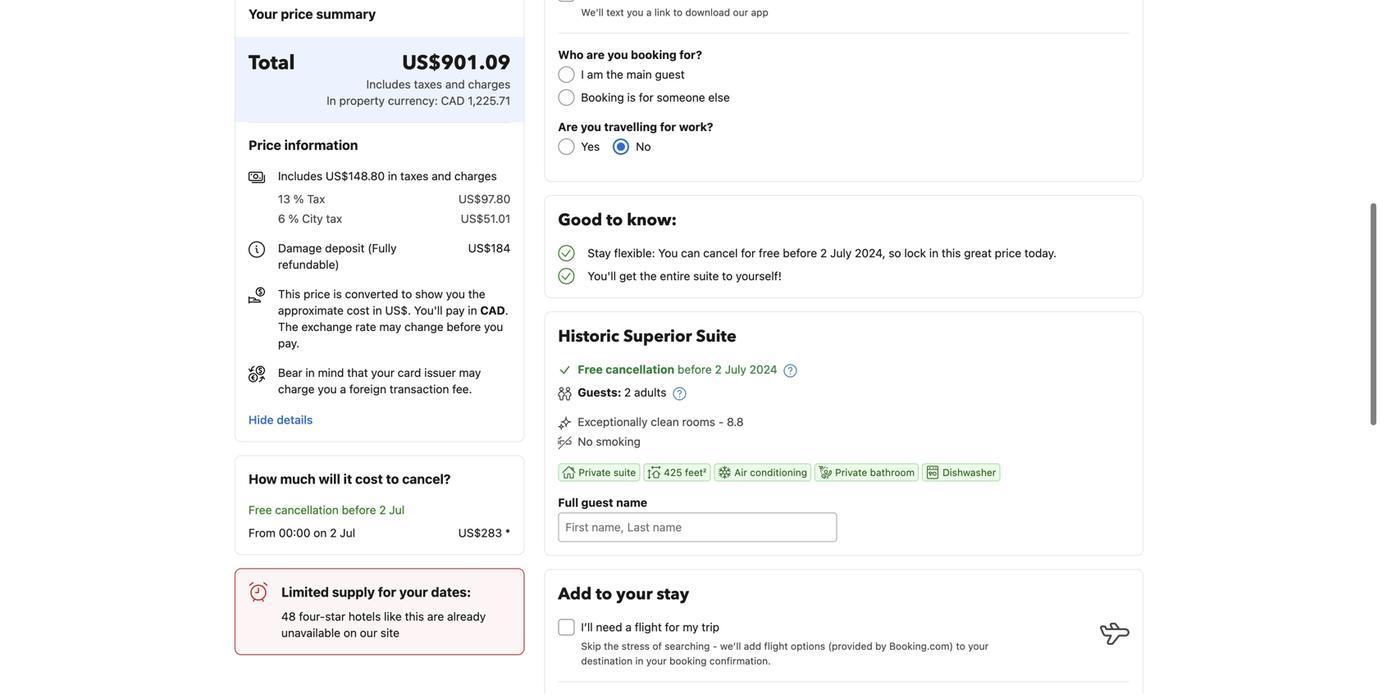 Task type: describe. For each thing, give the bounding box(es) containing it.
that
[[347, 366, 368, 380]]

in right pay at the left of the page
[[468, 304, 477, 318]]

to left cancel?
[[386, 472, 399, 487]]

your up i'll need a flight for my trip
[[616, 584, 653, 606]]

stay
[[657, 584, 689, 606]]

am
[[587, 68, 603, 81]]

lock
[[905, 247, 926, 260]]

are inside 48 four-star hotels like this are already unavailable on our site
[[427, 610, 444, 624]]

add to your stay
[[558, 584, 689, 606]]

0 horizontal spatial july
[[725, 363, 747, 377]]

in inside skip the stress of searching - we'll add flight options (provided by booking.com) to your destination in your booking confirmation.
[[636, 656, 644, 667]]

may inside bear in mind that your card issuer may charge you a foreign transaction fee.
[[459, 366, 481, 380]]

historic superior suite
[[558, 326, 737, 348]]

this price is converted to show you the approximate cost in us$. you'll pay in cad
[[278, 288, 505, 318]]

pay
[[446, 304, 465, 318]]

us$.
[[385, 304, 411, 318]]

in down converted
[[373, 304, 382, 318]]

damage
[[278, 242, 322, 255]]

will
[[319, 472, 340, 487]]

425
[[664, 467, 682, 479]]

like
[[384, 610, 402, 624]]

2 for from 00:00 on 2 jul
[[330, 527, 337, 540]]

for inside the limited supply  for your dates: status
[[378, 585, 396, 600]]

unavailable
[[281, 627, 341, 640]]

searching
[[665, 641, 710, 653]]

historic
[[558, 326, 619, 348]]

to inside skip the stress of searching - we'll add flight options (provided by booking.com) to your destination in your booking confirmation.
[[956, 641, 966, 653]]

hotels
[[349, 610, 381, 624]]

city
[[302, 212, 323, 226]]

13
[[278, 192, 290, 206]]

.
[[505, 304, 509, 318]]

the inside who are you booking for? element
[[606, 68, 624, 81]]

full
[[558, 496, 579, 510]]

price for this price is converted to show you the approximate cost in us$. you'll pay in cad
[[304, 288, 330, 301]]

us$184
[[468, 242, 511, 255]]

and inside includes taxes and charges in property currency: cad 1,225.71
[[445, 78, 465, 91]]

know:
[[627, 209, 677, 232]]

includes taxes and charges in property currency: cad 1,225.71
[[327, 78, 511, 107]]

in
[[327, 94, 336, 107]]

you inside bear in mind that your card issuer may charge you a foreign transaction fee.
[[318, 383, 337, 396]]

- inside skip the stress of searching - we'll add flight options (provided by booking.com) to your destination in your booking confirmation.
[[713, 641, 718, 653]]

total
[[249, 50, 295, 77]]

card
[[398, 366, 421, 380]]

free
[[759, 247, 780, 260]]

you inside this price is converted to show you the approximate cost in us$. you'll pay in cad
[[446, 288, 465, 301]]

us$283 *
[[458, 527, 511, 540]]

2 left 2024,
[[821, 247, 827, 260]]

i am the main guest
[[581, 68, 685, 81]]

name
[[616, 496, 647, 510]]

bathroom
[[870, 467, 915, 479]]

48 four-star hotels like this are already unavailable on our site
[[281, 610, 486, 640]]

cancellation for free cancellation before 2 jul
[[275, 504, 339, 517]]

1 vertical spatial taxes
[[400, 169, 429, 183]]

yourself!
[[736, 270, 782, 283]]

0 vertical spatial -
[[719, 416, 724, 429]]

your
[[249, 6, 278, 22]]

you up yes on the top of the page
[[581, 120, 601, 134]]

to inside this price is converted to show you the approximate cost in us$. you'll pay in cad
[[402, 288, 412, 301]]

this inside 48 four-star hotels like this are already unavailable on our site
[[405, 610, 424, 624]]

may inside . the exchange rate may change before you pay.
[[379, 320, 401, 334]]

foreign
[[349, 383, 387, 396]]

your down 'of'
[[646, 656, 667, 667]]

in inside bear in mind that your card issuer may charge you a foreign transaction fee.
[[306, 366, 315, 380]]

tax
[[326, 212, 342, 226]]

booking is for someone else
[[581, 91, 730, 104]]

in right us$148.80
[[388, 169, 397, 183]]

of
[[653, 641, 662, 653]]

app
[[751, 7, 769, 18]]

to right good
[[606, 209, 623, 232]]

i'll need a flight for my trip
[[581, 621, 720, 635]]

for inside who are you booking for? element
[[639, 91, 654, 104]]

1 horizontal spatial july
[[830, 247, 852, 260]]

0 vertical spatial suite
[[694, 270, 719, 283]]

includes for us$148.80
[[278, 169, 323, 183]]

1 horizontal spatial this
[[942, 247, 961, 260]]

bear
[[278, 366, 302, 380]]

adults
[[634, 386, 667, 400]]

stay flexible: you can cancel for free before 2 july 2024, so lock in this great price today.
[[588, 247, 1057, 260]]

booking inside skip the stress of searching - we'll add flight options (provided by booking.com) to your destination in your booking confirmation.
[[670, 656, 707, 667]]

1 vertical spatial guest
[[581, 496, 614, 510]]

2024
[[750, 363, 778, 377]]

6
[[278, 212, 285, 226]]

for left free
[[741, 247, 756, 260]]

change
[[405, 320, 444, 334]]

property
[[339, 94, 385, 107]]

get
[[619, 270, 637, 283]]

details
[[277, 413, 313, 427]]

entire
[[660, 270, 690, 283]]

are
[[558, 120, 578, 134]]

0 vertical spatial a
[[646, 7, 652, 18]]

guests: 2 adults
[[578, 386, 667, 400]]

0 vertical spatial on
[[314, 527, 327, 540]]

cost inside this price is converted to show you the approximate cost in us$. you'll pay in cad
[[347, 304, 370, 318]]

free for free cancellation before 2 jul
[[249, 504, 272, 517]]

taxes inside includes taxes and charges in property currency: cad 1,225.71
[[414, 78, 442, 91]]

refundable)
[[278, 258, 339, 272]]

1 vertical spatial price
[[995, 247, 1022, 260]]

us$51.01
[[461, 212, 511, 226]]

includes for taxes
[[366, 78, 411, 91]]

good to know:
[[558, 209, 677, 232]]

from 00:00 on 2 jul
[[249, 527, 355, 540]]

charges inside includes taxes and charges in property currency: cad 1,225.71
[[468, 78, 511, 91]]

private for private bathroom
[[835, 467, 868, 479]]

i'll
[[581, 621, 593, 635]]

1 vertical spatial cost
[[355, 472, 383, 487]]

you inside . the exchange rate may change before you pay.
[[484, 320, 503, 334]]

for?
[[680, 48, 702, 62]]

options
[[791, 641, 826, 653]]

need
[[596, 621, 623, 635]]

private bathroom
[[835, 467, 915, 479]]

hide details button
[[242, 406, 320, 435]]

you'll get the entire suite to yourself!
[[588, 270, 782, 283]]

destination
[[581, 656, 633, 667]]

the inside this price is converted to show you the approximate cost in us$. you'll pay in cad
[[468, 288, 485, 301]]

i
[[581, 68, 584, 81]]

add
[[558, 584, 592, 606]]

booking.com)
[[890, 641, 954, 653]]

your right booking.com)
[[968, 641, 989, 653]]

00:00
[[279, 527, 311, 540]]

% for 13
[[294, 192, 304, 206]]

for inside are you travelling for work? element
[[660, 120, 676, 134]]

your inside bear in mind that your card issuer may charge you a foreign transaction fee.
[[371, 366, 395, 380]]

main
[[627, 68, 652, 81]]

% for 6
[[288, 212, 299, 226]]

already
[[447, 610, 486, 624]]

before down how much will it cost to cancel?
[[342, 504, 376, 517]]

. the exchange rate may change before you pay.
[[278, 304, 509, 350]]

my
[[683, 621, 699, 635]]

confirmation.
[[710, 656, 771, 667]]

no smoking
[[578, 435, 641, 449]]

for inside i'll need a flight for my trip "group"
[[665, 621, 680, 635]]

before right free
[[783, 247, 817, 260]]



Task type: locate. For each thing, give the bounding box(es) containing it.
- left we'll
[[713, 641, 718, 653]]

0 horizontal spatial -
[[713, 641, 718, 653]]

you
[[658, 247, 678, 260]]

0 vertical spatial taxes
[[414, 78, 442, 91]]

you down cad
[[484, 320, 503, 334]]

2 down free cancellation before 2 jul
[[330, 527, 337, 540]]

includes inside includes taxes and charges in property currency: cad 1,225.71
[[366, 78, 411, 91]]

private up full guest name
[[579, 467, 611, 479]]

0 vertical spatial may
[[379, 320, 401, 334]]

0 vertical spatial flight
[[635, 621, 662, 635]]

jul down free cancellation before 2 jul
[[340, 527, 355, 540]]

cad
[[480, 304, 505, 318]]

limited supply  for your dates: status
[[235, 569, 525, 656]]

converted
[[345, 288, 398, 301]]

link
[[655, 7, 671, 18]]

1 horizontal spatial may
[[459, 366, 481, 380]]

charges up the 'cad 1,225.71'
[[468, 78, 511, 91]]

flight right "add"
[[764, 641, 788, 653]]

1 horizontal spatial you'll
[[588, 270, 616, 283]]

guest up someone
[[655, 68, 685, 81]]

us$148.80
[[326, 169, 385, 183]]

our down the hotels
[[360, 627, 378, 640]]

0 vertical spatial cost
[[347, 304, 370, 318]]

can
[[681, 247, 700, 260]]

0 vertical spatial charges
[[468, 78, 511, 91]]

jul down cancel?
[[389, 504, 405, 517]]

0 vertical spatial is
[[627, 91, 636, 104]]

taxes
[[414, 78, 442, 91], [400, 169, 429, 183]]

is inside this price is converted to show you the approximate cost in us$. you'll pay in cad
[[333, 288, 342, 301]]

pay.
[[278, 337, 300, 350]]

1 vertical spatial you'll
[[414, 304, 443, 318]]

0 vertical spatial includes
[[366, 78, 411, 91]]

price
[[249, 137, 281, 153]]

for up like
[[378, 585, 396, 600]]

cancellation up adults at the left bottom of page
[[606, 363, 675, 377]]

0 vertical spatial cancellation
[[606, 363, 675, 377]]

0 vertical spatial july
[[830, 247, 852, 260]]

i'll need a flight for my trip group
[[558, 613, 1136, 695]]

free for free cancellation before 2 july 2024
[[578, 363, 603, 377]]

this right like
[[405, 610, 424, 624]]

for left work? in the top of the page
[[660, 120, 676, 134]]

1 horizontal spatial is
[[627, 91, 636, 104]]

private left bathroom
[[835, 467, 868, 479]]

dates:
[[431, 585, 471, 600]]

flexible:
[[614, 247, 655, 260]]

transaction
[[390, 383, 449, 396]]

2 vertical spatial price
[[304, 288, 330, 301]]

price for your price summary
[[281, 6, 313, 22]]

2 horizontal spatial a
[[646, 7, 652, 18]]

booking up the main
[[631, 48, 677, 62]]

air conditioning
[[735, 467, 807, 479]]

no left smoking
[[578, 435, 593, 449]]

2 down suite
[[715, 363, 722, 377]]

a inside "group"
[[626, 621, 632, 635]]

you'll inside this price is converted to show you the approximate cost in us$. you'll pay in cad
[[414, 304, 443, 318]]

is down i am the main guest
[[627, 91, 636, 104]]

this
[[278, 288, 301, 301]]

2 down how much will it cost to cancel?
[[379, 504, 386, 517]]

cad 1,225.71
[[441, 94, 511, 107]]

hide
[[249, 413, 274, 427]]

0 vertical spatial and
[[445, 78, 465, 91]]

1 horizontal spatial includes
[[366, 78, 411, 91]]

may up fee.
[[459, 366, 481, 380]]

1 vertical spatial a
[[340, 383, 346, 396]]

guest right full
[[581, 496, 614, 510]]

price up approximate
[[304, 288, 330, 301]]

hide details
[[249, 413, 313, 427]]

Full guest name text field
[[558, 513, 837, 543]]

0 horizontal spatial on
[[314, 527, 327, 540]]

0 vertical spatial are
[[587, 48, 605, 62]]

our left app
[[733, 7, 748, 18]]

-
[[719, 416, 724, 429], [713, 641, 718, 653]]

approximate
[[278, 304, 344, 318]]

the right 'am'
[[606, 68, 624, 81]]

1 vertical spatial no
[[578, 435, 593, 449]]

flight inside skip the stress of searching - we'll add flight options (provided by booking.com) to your destination in your booking confirmation.
[[764, 641, 788, 653]]

no for no smoking
[[578, 435, 593, 449]]

are up 'am'
[[587, 48, 605, 62]]

0 horizontal spatial private
[[579, 467, 611, 479]]

charges up 'us$97.80'
[[455, 169, 497, 183]]

in down stress
[[636, 656, 644, 667]]

includes us$148.80 in taxes and charges
[[278, 169, 497, 183]]

price right great on the right top of page
[[995, 247, 1022, 260]]

1 vertical spatial suite
[[614, 467, 636, 479]]

july left 2024
[[725, 363, 747, 377]]

to down cancel
[[722, 270, 733, 283]]

0 horizontal spatial suite
[[614, 467, 636, 479]]

your up foreign
[[371, 366, 395, 380]]

0 vertical spatial this
[[942, 247, 961, 260]]

1 horizontal spatial private
[[835, 467, 868, 479]]

8.8
[[727, 416, 744, 429]]

1 horizontal spatial jul
[[389, 504, 405, 517]]

are you travelling for work? element
[[545, 119, 1130, 155]]

before inside . the exchange rate may change before you pay.
[[447, 320, 481, 334]]

no for no
[[636, 140, 651, 153]]

0 horizontal spatial may
[[379, 320, 401, 334]]

to up us$.
[[402, 288, 412, 301]]

before down pay at the left of the page
[[447, 320, 481, 334]]

1 private from the left
[[579, 467, 611, 479]]

on inside 48 four-star hotels like this are already unavailable on our site
[[344, 627, 357, 640]]

suite down cancel
[[694, 270, 719, 283]]

1 vertical spatial may
[[459, 366, 481, 380]]

1 vertical spatial july
[[725, 363, 747, 377]]

for left my on the bottom
[[665, 621, 680, 635]]

% right 6
[[288, 212, 299, 226]]

a inside bear in mind that your card issuer may charge you a foreign transaction fee.
[[340, 383, 346, 396]]

we'll
[[720, 641, 741, 653]]

cancel?
[[402, 472, 451, 487]]

1 horizontal spatial are
[[587, 48, 605, 62]]

you down mind
[[318, 383, 337, 396]]

0 horizontal spatial no
[[578, 435, 593, 449]]

taxes up 'currency:'
[[414, 78, 442, 91]]

425 feet²
[[664, 467, 707, 479]]

1 vertical spatial cancellation
[[275, 504, 339, 517]]

issuer
[[424, 366, 456, 380]]

private
[[579, 467, 611, 479], [835, 467, 868, 479]]

full guest name
[[558, 496, 647, 510]]

else
[[709, 91, 730, 104]]

1 vertical spatial %
[[288, 212, 299, 226]]

6 % city tax
[[278, 212, 342, 226]]

0 vertical spatial jul
[[389, 504, 405, 517]]

the inside skip the stress of searching - we'll add flight options (provided by booking.com) to your destination in your booking confirmation.
[[604, 641, 619, 653]]

are you travelling for work?
[[558, 120, 713, 134]]

clean
[[651, 416, 679, 429]]

1 vertical spatial on
[[344, 627, 357, 640]]

price inside this price is converted to show you the approximate cost in us$. you'll pay in cad
[[304, 288, 330, 301]]

in right lock
[[930, 247, 939, 260]]

to right link at the top of the page
[[673, 7, 683, 18]]

you right text
[[627, 7, 644, 18]]

booking down searching at bottom
[[670, 656, 707, 667]]

charge
[[278, 383, 315, 396]]

in right bear
[[306, 366, 315, 380]]

2
[[821, 247, 827, 260], [715, 363, 722, 377], [624, 386, 631, 400], [379, 504, 386, 517], [330, 527, 337, 540]]

the right the get
[[640, 270, 657, 283]]

on
[[314, 527, 327, 540], [344, 627, 357, 640]]

cost right it
[[355, 472, 383, 487]]

1 vertical spatial booking
[[670, 656, 707, 667]]

1 horizontal spatial no
[[636, 140, 651, 153]]

and down 'currency:'
[[432, 169, 451, 183]]

great
[[964, 247, 992, 260]]

0 vertical spatial %
[[294, 192, 304, 206]]

0 vertical spatial price
[[281, 6, 313, 22]]

1 horizontal spatial flight
[[764, 641, 788, 653]]

a right need
[[626, 621, 632, 635]]

2 private from the left
[[835, 467, 868, 479]]

cost
[[347, 304, 370, 318], [355, 472, 383, 487]]

your up like
[[399, 585, 428, 600]]

taxes right us$148.80
[[400, 169, 429, 183]]

0 horizontal spatial is
[[333, 288, 342, 301]]

may down us$.
[[379, 320, 401, 334]]

jul for jul
[[340, 527, 355, 540]]

is inside who are you booking for? element
[[627, 91, 636, 104]]

we'll text you a link to download our app
[[581, 7, 769, 18]]

tax
[[307, 192, 325, 206]]

our inside 48 four-star hotels like this are already unavailable on our site
[[360, 627, 378, 640]]

stress
[[622, 641, 650, 653]]

0 vertical spatial no
[[636, 140, 651, 153]]

us$97.80
[[459, 192, 511, 206]]

smoking
[[596, 435, 641, 449]]

1 horizontal spatial suite
[[694, 270, 719, 283]]

yes
[[581, 140, 600, 153]]

1 vertical spatial flight
[[764, 641, 788, 653]]

price right "your"
[[281, 6, 313, 22]]

our
[[733, 7, 748, 18], [360, 627, 378, 640]]

0 horizontal spatial free
[[249, 504, 272, 517]]

to right add
[[596, 584, 612, 606]]

the up cad
[[468, 288, 485, 301]]

before down suite
[[678, 363, 712, 377]]

you'll down stay
[[588, 270, 616, 283]]

the
[[606, 68, 624, 81], [640, 270, 657, 283], [468, 288, 485, 301], [604, 641, 619, 653]]

trip
[[702, 621, 720, 635]]

who are you booking for?
[[558, 48, 702, 62]]

1 vertical spatial are
[[427, 610, 444, 624]]

2 left adults at the left bottom of page
[[624, 386, 631, 400]]

0 horizontal spatial this
[[405, 610, 424, 624]]

are down dates:
[[427, 610, 444, 624]]

0 horizontal spatial includes
[[278, 169, 323, 183]]

and down us$901.09
[[445, 78, 465, 91]]

how
[[249, 472, 277, 487]]

1 vertical spatial and
[[432, 169, 451, 183]]

cancel
[[703, 247, 738, 260]]

this left great on the right top of page
[[942, 247, 961, 260]]

you up pay at the left of the page
[[446, 288, 465, 301]]

booking
[[581, 91, 624, 104]]

exceptionally clean rooms - 8.8
[[578, 416, 744, 429]]

july left 2024,
[[830, 247, 852, 260]]

the up destination
[[604, 641, 619, 653]]

cancellation for free cancellation before 2 july 2024
[[606, 363, 675, 377]]

0 horizontal spatial flight
[[635, 621, 662, 635]]

today.
[[1025, 247, 1057, 260]]

for down the main
[[639, 91, 654, 104]]

guests:
[[578, 386, 622, 400]]

- left 8.8
[[719, 416, 724, 429]]

star
[[325, 610, 346, 624]]

guest
[[655, 68, 685, 81], [581, 496, 614, 510]]

a left link at the top of the page
[[646, 7, 652, 18]]

private for private suite
[[579, 467, 611, 479]]

cancellation up from 00:00 on 2 jul
[[275, 504, 339, 517]]

damage deposit (fully refundable)
[[278, 242, 397, 272]]

no inside are you travelling for work? element
[[636, 140, 651, 153]]

fee.
[[452, 383, 472, 396]]

bear in mind that your card issuer may charge you a foreign transaction fee.
[[278, 366, 481, 396]]

1 vertical spatial jul
[[340, 527, 355, 540]]

1 vertical spatial -
[[713, 641, 718, 653]]

your inside status
[[399, 585, 428, 600]]

1 horizontal spatial on
[[344, 627, 357, 640]]

1 vertical spatial this
[[405, 610, 424, 624]]

free up "guests:"
[[578, 363, 603, 377]]

you up i am the main guest
[[608, 48, 628, 62]]

0 horizontal spatial cancellation
[[275, 504, 339, 517]]

includes
[[366, 78, 411, 91], [278, 169, 323, 183]]

how much will it cost to cancel?
[[249, 472, 451, 487]]

2 vertical spatial a
[[626, 621, 632, 635]]

% right 13
[[294, 192, 304, 206]]

1 horizontal spatial -
[[719, 416, 724, 429]]

free up from
[[249, 504, 272, 517]]

conditioning
[[750, 467, 807, 479]]

0 horizontal spatial you'll
[[414, 304, 443, 318]]

13 % tax
[[278, 192, 325, 206]]

to right booking.com)
[[956, 641, 966, 653]]

1 horizontal spatial cancellation
[[606, 363, 675, 377]]

us$901.09
[[402, 50, 511, 77]]

2024,
[[855, 247, 886, 260]]

1 vertical spatial is
[[333, 288, 342, 301]]

0 horizontal spatial are
[[427, 610, 444, 624]]

free cancellation before 2 jul
[[249, 504, 405, 517]]

who are you booking for? element
[[558, 47, 1130, 106]]

is
[[627, 91, 636, 104], [333, 288, 342, 301]]

cost up rate
[[347, 304, 370, 318]]

this
[[942, 247, 961, 260], [405, 610, 424, 624]]

good
[[558, 209, 602, 232]]

on down the hotels
[[344, 627, 357, 640]]

no down the are you travelling for work?
[[636, 140, 651, 153]]

1 vertical spatial free
[[249, 504, 272, 517]]

0 vertical spatial you'll
[[588, 270, 616, 283]]

0 horizontal spatial jul
[[340, 527, 355, 540]]

0 vertical spatial guest
[[655, 68, 685, 81]]

deposit
[[325, 242, 365, 255]]

is up approximate
[[333, 288, 342, 301]]

2 for free cancellation before 2 july 2024
[[715, 363, 722, 377]]

1 vertical spatial charges
[[455, 169, 497, 183]]

a down mind
[[340, 383, 346, 396]]

currency:
[[388, 94, 438, 107]]

2 for free cancellation before 2 jul
[[379, 504, 386, 517]]

price
[[281, 6, 313, 22], [995, 247, 1022, 260], [304, 288, 330, 301]]

summary
[[316, 6, 376, 22]]

suite up name
[[614, 467, 636, 479]]

0 vertical spatial our
[[733, 7, 748, 18]]

download
[[686, 7, 730, 18]]

rooms
[[682, 416, 716, 429]]

jul for cost
[[389, 504, 405, 517]]

you'll down show
[[414, 304, 443, 318]]

air
[[735, 467, 747, 479]]

1 vertical spatial our
[[360, 627, 378, 640]]

feet²
[[685, 467, 707, 479]]

no
[[636, 140, 651, 153], [578, 435, 593, 449]]

includes up 'currency:'
[[366, 78, 411, 91]]

skip
[[581, 641, 601, 653]]

0 horizontal spatial our
[[360, 627, 378, 640]]

you'll
[[588, 270, 616, 283], [414, 304, 443, 318]]

on down free cancellation before 2 jul
[[314, 527, 327, 540]]

flight up 'of'
[[635, 621, 662, 635]]

1 horizontal spatial a
[[626, 621, 632, 635]]

0 vertical spatial free
[[578, 363, 603, 377]]

1 horizontal spatial our
[[733, 7, 748, 18]]

0 vertical spatial booking
[[631, 48, 677, 62]]

guest inside who are you booking for? element
[[655, 68, 685, 81]]

1 horizontal spatial guest
[[655, 68, 685, 81]]

1 vertical spatial includes
[[278, 169, 323, 183]]

0 horizontal spatial guest
[[581, 496, 614, 510]]

we'll
[[581, 7, 604, 18]]

0 horizontal spatial a
[[340, 383, 346, 396]]

includes up "13 % tax"
[[278, 169, 323, 183]]

suite
[[694, 270, 719, 283], [614, 467, 636, 479]]

you
[[627, 7, 644, 18], [608, 48, 628, 62], [581, 120, 601, 134], [446, 288, 465, 301], [484, 320, 503, 334], [318, 383, 337, 396]]

1 horizontal spatial free
[[578, 363, 603, 377]]



Task type: vqa. For each thing, say whether or not it's contained in the screenshot.
the rightmost the Claims
no



